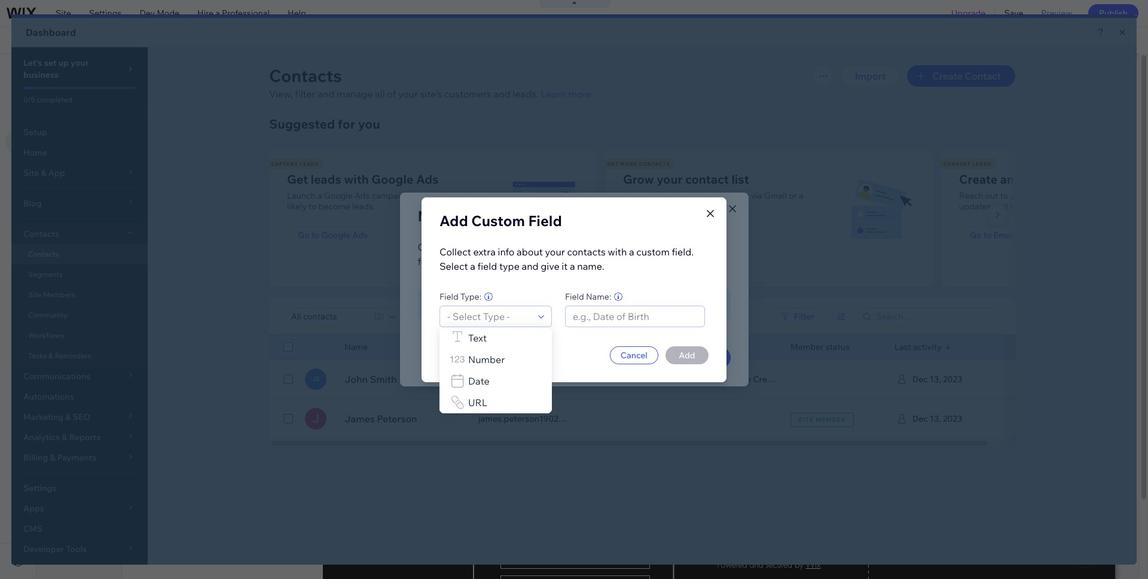 Task type: describe. For each thing, give the bounding box(es) containing it.
mode
[[157, 8, 180, 19]]

hire a professional
[[197, 8, 270, 19]]

pages for site
[[71, 65, 99, 77]]

100%
[[998, 35, 1019, 45]]

blog pages
[[137, 96, 181, 107]]

and
[[101, 65, 119, 77]]

site for site
[[56, 8, 71, 19]]

upgrade
[[952, 8, 986, 19]]

100% button
[[979, 27, 1028, 53]]

a
[[216, 8, 220, 19]]

preview
[[1042, 8, 1073, 19]]

search
[[1110, 35, 1138, 45]]

domain
[[375, 35, 405, 45]]

dev mode
[[140, 8, 180, 19]]

1 vertical spatial menu
[[68, 97, 90, 108]]



Task type: vqa. For each thing, say whether or not it's contained in the screenshot.
the topmost "Settings"
no



Task type: locate. For each thing, give the bounding box(es) containing it.
https://www.wix.com/mysite
[[206, 35, 315, 45]]

site menu
[[51, 97, 90, 108]]

connect
[[320, 35, 354, 45]]

2 vertical spatial site
[[51, 97, 66, 108]]

menu down site pages and menu
[[68, 97, 90, 108]]

settings
[[89, 8, 122, 19]]

blog
[[45, 35, 69, 45]]

menu
[[121, 65, 146, 77], [68, 97, 90, 108]]

pages right blog
[[157, 96, 181, 107]]

1 horizontal spatial menu
[[121, 65, 146, 77]]

site down blog
[[51, 65, 69, 77]]

0 horizontal spatial pages
[[71, 65, 99, 77]]

0 vertical spatial pages
[[71, 65, 99, 77]]

search button
[[1085, 27, 1149, 53]]

dev
[[140, 8, 155, 19]]

your
[[356, 35, 373, 45]]

1 vertical spatial site
[[51, 65, 69, 77]]

professional
[[222, 8, 270, 19]]

site for site pages and menu
[[51, 65, 69, 77]]

pages left and
[[71, 65, 99, 77]]

site down site pages and menu
[[51, 97, 66, 108]]

tools
[[1053, 35, 1074, 45]]

0 horizontal spatial menu
[[68, 97, 90, 108]]

https://www.wix.com/mysite connect your domain
[[206, 35, 405, 45]]

site
[[56, 8, 71, 19], [51, 65, 69, 77], [51, 97, 66, 108]]

site up blog
[[56, 8, 71, 19]]

pages
[[71, 65, 99, 77], [157, 96, 181, 107]]

1 horizontal spatial pages
[[157, 96, 181, 107]]

save
[[1005, 8, 1024, 19]]

help
[[288, 8, 306, 19]]

publish
[[1099, 8, 1128, 19]]

0 vertical spatial menu
[[121, 65, 146, 77]]

save button
[[996, 0, 1033, 26]]

pages for blog
[[157, 96, 181, 107]]

preview button
[[1033, 0, 1081, 26]]

site pages and menu
[[51, 65, 146, 77]]

tools button
[[1028, 27, 1085, 53]]

menu right and
[[121, 65, 146, 77]]

1 vertical spatial pages
[[157, 96, 181, 107]]

publish button
[[1089, 4, 1139, 22]]

blog
[[137, 96, 155, 107]]

hire
[[197, 8, 214, 19]]

site for site menu
[[51, 97, 66, 108]]

0 vertical spatial site
[[56, 8, 71, 19]]



